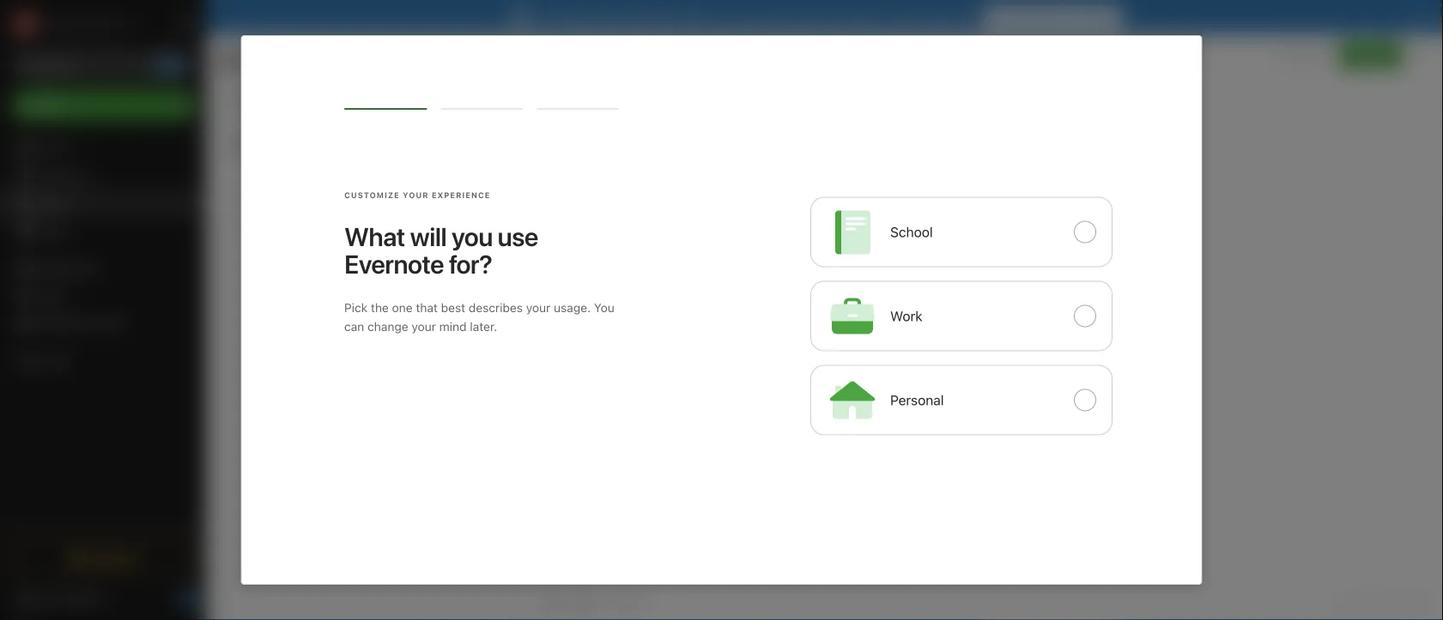 Task type: vqa. For each thing, say whether or not it's contained in the screenshot.
bold icon in the top of the page
no



Task type: locate. For each thing, give the bounding box(es) containing it.
sugar
[[285, 151, 318, 165]]

add a reminder image
[[543, 593, 564, 614]]

work
[[890, 308, 923, 324]]

tags
[[39, 289, 65, 303]]

all changes saved
[[1336, 597, 1429, 610]]

eggs
[[254, 151, 282, 165]]

grocery
[[228, 133, 274, 147]]

None search field
[[22, 50, 184, 81]]

personal
[[617, 10, 666, 24], [890, 392, 944, 408]]

1 horizontal spatial your
[[526, 301, 551, 315]]

1 horizontal spatial personal
[[890, 392, 944, 408]]

0 horizontal spatial for
[[670, 10, 685, 24]]

notes up tasks
[[38, 196, 71, 210]]

describes
[[469, 301, 523, 315]]

evernote right try
[[563, 10, 614, 24]]

personal button
[[810, 365, 1113, 436]]

tree
[[0, 135, 206, 526]]

all
[[1336, 597, 1349, 610]]

1 horizontal spatial notes
[[243, 52, 290, 72]]

0 horizontal spatial evernote
[[344, 249, 444, 279]]

trash
[[38, 354, 68, 368]]

changes
[[1352, 597, 1396, 610]]

school
[[890, 224, 933, 240]]

1 for from the left
[[670, 10, 685, 24]]

notes up note
[[243, 52, 290, 72]]

1 horizontal spatial evernote
[[563, 10, 614, 24]]

expand notebooks image
[[4, 262, 18, 276]]

your down that
[[412, 320, 436, 334]]

shared with me link
[[0, 310, 205, 337]]

me
[[107, 316, 124, 331]]

can
[[344, 320, 364, 334]]

1 vertical spatial personal
[[890, 392, 944, 408]]

1 horizontal spatial for
[[1055, 10, 1071, 24]]

0 vertical spatial notes
[[243, 52, 290, 72]]

settings image
[[175, 14, 196, 34]]

new button
[[10, 90, 196, 121]]

your left usage.
[[526, 301, 551, 315]]

you
[[594, 301, 615, 315]]

0 horizontal spatial your
[[412, 320, 436, 334]]

1 horizontal spatial you
[[1307, 48, 1325, 61]]

you
[[1307, 48, 1325, 61], [451, 222, 493, 252]]

will
[[410, 222, 447, 252]]

mind
[[439, 320, 467, 334]]

you right the only
[[1307, 48, 1325, 61]]

note
[[235, 88, 260, 102]]

customize your experience
[[344, 191, 490, 200]]

milk
[[228, 151, 251, 165]]

evernote
[[563, 10, 614, 24], [344, 249, 444, 279]]

you inside the what will you use evernote for?
[[451, 222, 493, 252]]

tasks
[[38, 224, 69, 238]]

2 vertical spatial your
[[412, 320, 436, 334]]

1 vertical spatial notes
[[38, 196, 71, 210]]

1 vertical spatial you
[[451, 222, 493, 252]]

personal up first notebook
[[617, 10, 666, 24]]

try evernote personal for free: sync across all your devices. cancel anytime.
[[542, 10, 975, 24]]

notebooks
[[39, 261, 99, 276]]

evernote inside the what will you use evernote for?
[[344, 249, 444, 279]]

get
[[994, 10, 1014, 24]]

you inside note window element
[[1307, 48, 1325, 61]]

for left 7
[[1055, 10, 1071, 24]]

try
[[542, 10, 560, 24]]

Note Editor text field
[[533, 117, 1443, 585]]

2 for from the left
[[1055, 10, 1071, 24]]

later.
[[470, 320, 497, 334]]

change
[[367, 320, 408, 334]]

upgrade button
[[10, 542, 196, 576]]

grocery list milk eggs sugar cheese
[[228, 133, 363, 165]]

first notebook button
[[585, 43, 690, 67]]

pick the one that best describes your usage. you can change your mind later.
[[344, 301, 615, 334]]

across
[[754, 10, 791, 24]]

get it free for 7 days
[[994, 10, 1111, 24]]

the
[[371, 301, 389, 315]]

you down the experience
[[451, 222, 493, 252]]

what
[[344, 222, 405, 252]]

note list element
[[206, 34, 533, 621]]

notes
[[243, 52, 290, 72], [38, 196, 71, 210]]

evernote up one
[[344, 249, 444, 279]]

your
[[809, 10, 834, 24], [526, 301, 551, 315], [412, 320, 436, 334]]

for
[[670, 10, 685, 24], [1055, 10, 1071, 24]]

tags button
[[0, 282, 205, 310]]

best
[[441, 301, 465, 315]]

0 horizontal spatial you
[[451, 222, 493, 252]]

personal inside personal button
[[890, 392, 944, 408]]

use
[[498, 222, 538, 252]]

notebooks link
[[0, 255, 205, 282]]

for left free:
[[670, 10, 685, 24]]

0 horizontal spatial notes
[[38, 196, 71, 210]]

1 vertical spatial evernote
[[344, 249, 444, 279]]

first notebook
[[607, 48, 684, 61]]

0 vertical spatial personal
[[617, 10, 666, 24]]

tree containing home
[[0, 135, 206, 526]]

notes inside note list element
[[243, 52, 290, 72]]

all
[[794, 10, 806, 24]]

trash link
[[0, 348, 205, 375]]

notes link
[[0, 190, 205, 217]]

shared
[[38, 316, 77, 331]]

0 vertical spatial evernote
[[563, 10, 614, 24]]

personal down work
[[890, 392, 944, 408]]

home link
[[0, 135, 206, 162]]

0 horizontal spatial personal
[[617, 10, 666, 24]]

0 vertical spatial your
[[809, 10, 834, 24]]

your right all
[[809, 10, 834, 24]]

0 vertical spatial you
[[1307, 48, 1325, 61]]

for inside get it free for 7 days button
[[1055, 10, 1071, 24]]



Task type: describe. For each thing, give the bounding box(es) containing it.
pick
[[344, 301, 368, 315]]

1
[[227, 88, 232, 102]]

1 vertical spatial your
[[526, 301, 551, 315]]

with
[[80, 316, 103, 331]]

anytime.
[[928, 10, 975, 24]]

2 horizontal spatial your
[[809, 10, 834, 24]]

usage.
[[554, 301, 591, 315]]

saved
[[1399, 597, 1429, 610]]

Search text field
[[22, 50, 184, 81]]

days
[[1084, 10, 1111, 24]]

first
[[607, 48, 630, 61]]

add tag image
[[573, 593, 593, 614]]

what will you use evernote for?
[[344, 222, 538, 279]]

cheese
[[321, 151, 363, 165]]

customize
[[344, 191, 400, 200]]

devices.
[[837, 10, 883, 24]]

shared with me
[[38, 316, 124, 331]]

only
[[1280, 48, 1304, 61]]

for for 7
[[1055, 10, 1071, 24]]

experience
[[432, 191, 490, 200]]

note window element
[[533, 34, 1443, 621]]

home
[[38, 141, 71, 155]]

new
[[38, 98, 62, 112]]

get it free for 7 days button
[[984, 6, 1122, 28]]

share button
[[1339, 41, 1402, 69]]

shortcuts
[[39, 169, 93, 183]]

7
[[1074, 10, 1081, 24]]

school button
[[810, 197, 1113, 267]]

one
[[392, 301, 413, 315]]

cancel
[[886, 10, 925, 24]]

that
[[416, 301, 438, 315]]

for?
[[449, 249, 492, 279]]

tasks button
[[0, 217, 205, 245]]

for for free:
[[670, 10, 685, 24]]

list
[[277, 133, 298, 147]]

free
[[1028, 10, 1051, 24]]

sync
[[723, 10, 751, 24]]

notes inside "link"
[[38, 196, 71, 210]]

it
[[1017, 10, 1025, 24]]

work button
[[810, 281, 1113, 351]]

shortcuts button
[[0, 162, 205, 190]]

upgrade
[[89, 552, 140, 566]]

yesterday
[[228, 187, 276, 199]]

share
[[1354, 48, 1387, 62]]

expand note image
[[545, 45, 566, 65]]

your
[[403, 191, 429, 200]]

notebook
[[633, 48, 684, 61]]

only you
[[1280, 48, 1325, 61]]

free:
[[689, 10, 717, 24]]

1 note
[[227, 88, 260, 102]]



